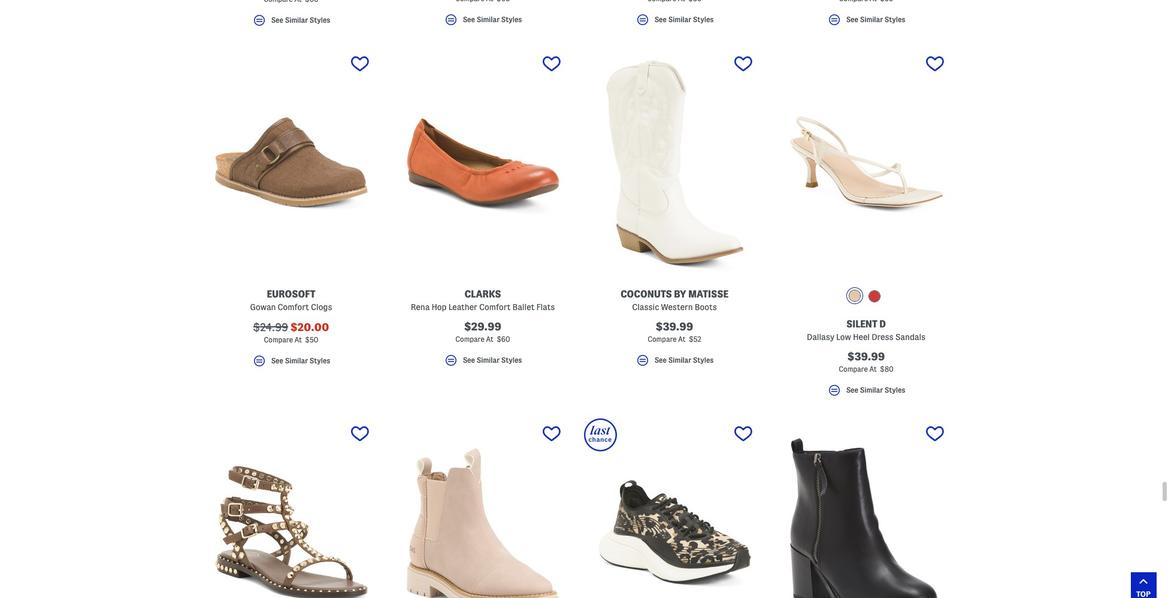 Task type: describe. For each thing, give the bounding box(es) containing it.
$24.99
[[253, 322, 288, 333]]

low
[[837, 332, 851, 342]]

coconuts
[[621, 289, 672, 299]]

comfort inside "clarks rena hop leather comfort ballet flats"
[[479, 302, 511, 312]]

compare for hop
[[456, 335, 485, 343]]

compare for dallasy
[[839, 365, 868, 373]]

coconuts by matisse classic western boots $39.99 compare at              $52 element
[[584, 48, 765, 373]]

styles inside coconuts by matisse classic western boots $39.99 compare at              $52 element
[[693, 357, 714, 364]]

rena
[[411, 302, 430, 312]]

eurosoft gowan comfort clogs
[[250, 289, 332, 312]]

similar inside the 'eurosoft gowan comfort clogs compare at              $50' element
[[285, 357, 308, 365]]

$39.99 for coconuts
[[656, 321, 693, 332]]

see similar styles inside charles by charles david compare at              $60 element
[[271, 16, 330, 24]]

similar inside charles by charles david compare at              $60 element
[[285, 16, 308, 24]]

$29.99
[[464, 321, 502, 332]]

styles inside the 'eurosoft gowan comfort clogs compare at              $50' element
[[310, 357, 330, 365]]

$20.00
[[291, 322, 329, 333]]

classic western boots image
[[584, 48, 765, 275]]

dallasy
[[807, 332, 835, 342]]

$50
[[305, 336, 318, 344]]

see inside coconuts by matisse $39.99 compare at              $50 element
[[655, 16, 667, 23]]

silent d dallasy low heel dress sandals $39.99 compare at              $80 element
[[776, 48, 957, 403]]

cream image
[[849, 290, 861, 302]]

clarks rena hop leather comfort ballet flats $29.99 compare at              $60 element
[[393, 48, 574, 373]]

see inside silent d dallasy low heel dress sandals $39.99 compare at              $80 element
[[847, 387, 859, 394]]

see inside clarks rena hop leather comfort ballet flats $29.99 compare at              $60 element
[[463, 357, 475, 364]]

top
[[1137, 590, 1151, 598]]

clarks
[[465, 289, 501, 299]]

styles inside sorel $29.99 compare at              $90 element
[[502, 16, 522, 23]]

see inside charles by charles david compare at              $60 element
[[271, 16, 283, 24]]

list box inside silent d dallasy low heel dress sandals $39.99 compare at              $80 element
[[847, 287, 887, 307]]

see inside sorel $29.99 compare at              $90 element
[[463, 16, 475, 23]]

see similar styles inside silent d dallasy low heel dress sandals $39.99 compare at              $80 element
[[847, 387, 906, 394]]

see similar styles inside the 'eurosoft gowan comfort clogs compare at              $50' element
[[271, 357, 330, 365]]

$39.99 compare at              $52
[[648, 321, 702, 343]]

betsey johnson $24.99 compare at              $50 element
[[776, 0, 957, 32]]

eurosoft
[[267, 289, 316, 299]]

leather play studded flat sandals image
[[201, 419, 382, 599]]

red image
[[869, 290, 881, 302]]

$39.99 for silent
[[848, 351, 885, 362]]

styles inside betsey johnson $24.99 compare at              $50 element
[[885, 16, 906, 23]]

styles inside silent d dallasy low heel dress sandals $39.99 compare at              $80 element
[[885, 387, 906, 394]]

$60
[[497, 335, 510, 343]]



Task type: vqa. For each thing, say whether or not it's contained in the screenshot.
SEE SIMILAR STYLES
yes



Task type: locate. For each thing, give the bounding box(es) containing it.
comfort
[[278, 302, 309, 312], [479, 302, 511, 312]]

dress
[[872, 332, 894, 342]]

$29.99 compare at              $60
[[456, 321, 510, 343]]

top link
[[1131, 573, 1157, 599]]

dallasy low heel dress sandals image
[[776, 48, 957, 275]]

by
[[674, 289, 687, 299]]

compare inside $39.99 compare at              $80
[[839, 365, 868, 373]]

$39.99 down heel on the bottom of the page
[[848, 351, 885, 362]]

leather
[[449, 302, 478, 312]]

2 comfort from the left
[[479, 302, 511, 312]]

1 horizontal spatial $39.99
[[848, 351, 885, 362]]

silent
[[847, 319, 878, 329]]

$52
[[689, 335, 702, 343]]

hop
[[432, 302, 447, 312]]

similar inside silent d dallasy low heel dress sandals $39.99 compare at              $80 element
[[860, 387, 883, 394]]

similar inside sorel $29.99 compare at              $90 element
[[477, 16, 500, 23]]

similar
[[477, 16, 500, 23], [669, 16, 692, 23], [860, 16, 883, 23], [285, 16, 308, 24], [477, 357, 500, 364], [669, 357, 692, 364], [285, 357, 308, 365], [860, 387, 883, 394]]

$80
[[880, 365, 894, 373]]

$39.99 inside $39.99 compare at              $80
[[848, 351, 885, 362]]

eurosoft gowan comfort clogs compare at              $50 element
[[201, 48, 382, 374]]

compare
[[456, 335, 485, 343], [648, 335, 677, 343], [264, 336, 293, 344], [839, 365, 868, 373]]

styles inside clarks rena hop leather comfort ballet flats $29.99 compare at              $60 element
[[502, 357, 522, 364]]

silent d dallasy low heel dress sandals
[[807, 319, 926, 342]]

sandals
[[896, 332, 926, 342]]

compare down $29.99
[[456, 335, 485, 343]]

list box
[[847, 287, 887, 307]]

charles by charles david compare at              $60 element
[[201, 0, 382, 33]]

comfort inside eurosoft gowan comfort clogs
[[278, 302, 309, 312]]

comfort down "eurosoft"
[[278, 302, 309, 312]]

compare inside $39.99 compare at              $52
[[648, 335, 677, 343]]

similar inside coconuts by matisse classic western boots $39.99 compare at              $52 element
[[669, 357, 692, 364]]

see similar styles inside betsey johnson $24.99 compare at              $50 element
[[847, 16, 906, 23]]

clogs
[[311, 302, 332, 312]]

$39.99 inside $39.99 compare at              $52
[[656, 321, 693, 332]]

compare inside $24.99 $20.00 compare at              $50
[[264, 336, 293, 344]]

coconuts by matisse classic western boots
[[621, 289, 729, 312]]

sorel $29.99 compare at              $90 element
[[393, 0, 574, 32]]

clarks rena hop leather comfort ballet flats
[[411, 289, 555, 312]]

0 horizontal spatial $39.99
[[656, 321, 693, 332]]

gowan
[[250, 302, 276, 312]]

rena hop leather comfort ballet flats image
[[393, 48, 574, 275]]

coconuts by matisse $39.99 compare at              $50 element
[[584, 0, 765, 32]]

compare down $24.99
[[264, 336, 293, 344]]

$39.99
[[656, 321, 693, 332], [848, 351, 885, 362]]

1 comfort from the left
[[278, 302, 309, 312]]

see similar styles button
[[393, 12, 574, 32], [584, 12, 765, 32], [776, 12, 957, 32], [201, 13, 382, 33], [393, 353, 574, 373], [584, 353, 765, 373], [201, 354, 382, 374], [776, 383, 957, 403]]

matisse
[[689, 289, 729, 299]]

1 horizontal spatial comfort
[[479, 302, 511, 312]]

flats
[[537, 302, 555, 312]]

gowan comfort clogs image
[[201, 48, 382, 275]]

see similar styles inside sorel $29.99 compare at              $90 element
[[463, 16, 522, 23]]

compare inside $29.99 compare at              $60
[[456, 335, 485, 343]]

see inside the 'eurosoft gowan comfort clogs compare at              $50' element
[[271, 357, 283, 365]]

$39.99 down western
[[656, 321, 693, 332]]

0 vertical spatial $39.99
[[656, 321, 693, 332]]

styles inside charles by charles david compare at              $60 element
[[310, 16, 330, 24]]

similar inside clarks rena hop leather comfort ballet flats $29.99 compare at              $60 element
[[477, 357, 500, 364]]

$39.99 compare at              $80
[[839, 351, 894, 373]]

see similar styles inside coconuts by matisse classic western boots $39.99 compare at              $52 element
[[655, 357, 714, 364]]

heel
[[853, 332, 870, 342]]

compare down heel on the bottom of the page
[[839, 365, 868, 373]]

compare for matisse
[[648, 335, 677, 343]]

1 vertical spatial $39.99
[[848, 351, 885, 362]]

comfort down clarks
[[479, 302, 511, 312]]

see
[[463, 16, 475, 23], [655, 16, 667, 23], [847, 16, 859, 23], [271, 16, 283, 24], [463, 357, 475, 364], [655, 357, 667, 364], [271, 357, 283, 365], [847, 387, 859, 394]]

see similar styles
[[463, 16, 522, 23], [655, 16, 714, 23], [847, 16, 906, 23], [271, 16, 330, 24], [463, 357, 522, 364], [655, 357, 714, 364], [271, 357, 330, 365], [847, 387, 906, 394]]

$24.99 $20.00 compare at              $50
[[253, 322, 329, 344]]

see similar styles inside coconuts by matisse $39.99 compare at              $50 element
[[655, 16, 714, 23]]

similar inside betsey johnson $24.99 compare at              $50 element
[[860, 16, 883, 23]]

styles inside coconuts by matisse $39.99 compare at              $50 element
[[693, 16, 714, 23]]

see inside coconuts by matisse classic western boots $39.99 compare at              $52 element
[[655, 357, 667, 364]]

0 horizontal spatial comfort
[[278, 302, 309, 312]]

ballet
[[513, 302, 535, 312]]

western
[[661, 302, 693, 312]]

styles
[[502, 16, 522, 23], [693, 16, 714, 23], [885, 16, 906, 23], [310, 16, 330, 24], [502, 357, 522, 364], [693, 357, 714, 364], [310, 357, 330, 365], [885, 387, 906, 394]]

see inside betsey johnson $24.99 compare at              $50 element
[[847, 16, 859, 23]]

classic
[[632, 302, 659, 312]]

similar inside coconuts by matisse $39.99 compare at              $50 element
[[669, 16, 692, 23]]

see similar styles inside clarks rena hop leather comfort ballet flats $29.99 compare at              $60 element
[[463, 357, 522, 364]]

d
[[880, 319, 886, 329]]

compare left $52
[[648, 335, 677, 343]]

boots
[[695, 302, 717, 312]]



